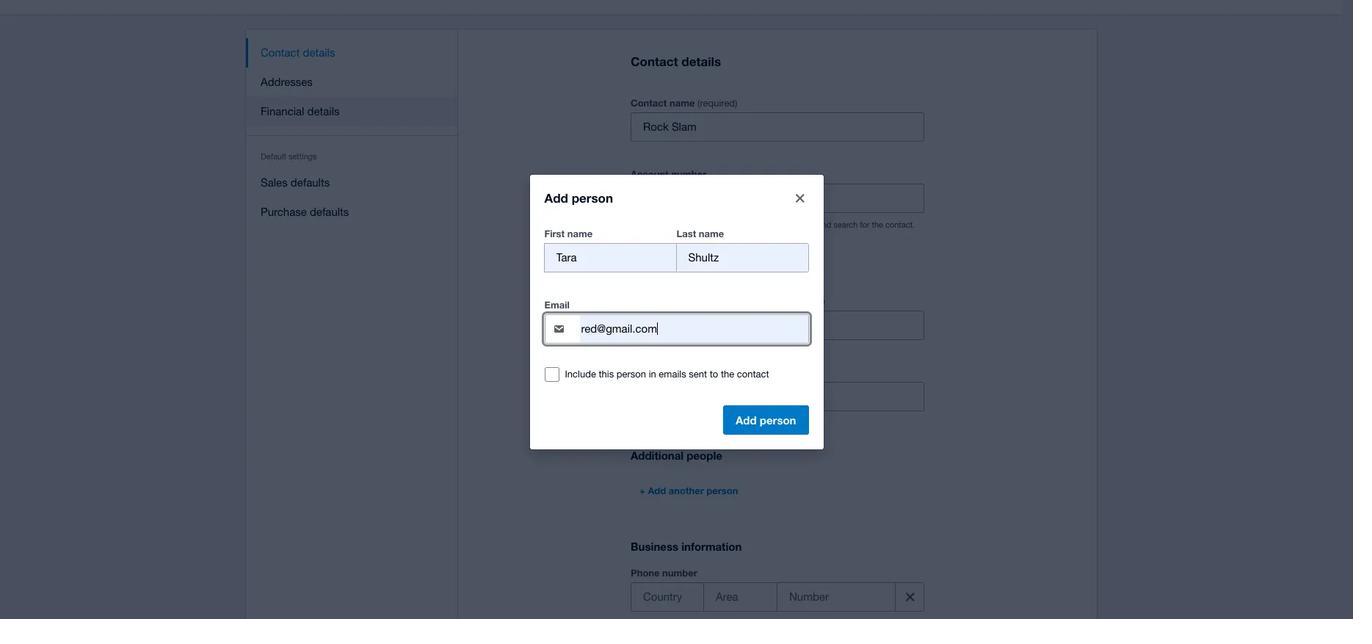 Task type: describe. For each thing, give the bounding box(es) containing it.
details for contact details link
[[303, 46, 335, 59]]

add inside button
[[648, 485, 666, 497]]

purchase
[[261, 206, 307, 218]]

people
[[687, 449, 723, 462]]

last for bottommost group
[[778, 295, 797, 307]]

search
[[834, 221, 858, 229]]

financial details link
[[246, 97, 458, 126]]

add person inside button
[[736, 413, 797, 426]]

+
[[640, 485, 646, 497]]

to inside add person 'dialog'
[[710, 368, 719, 379]]

default settings
[[261, 152, 317, 161]]

financial
[[261, 105, 304, 118]]

email text field inside add person 'dialog'
[[580, 315, 808, 343]]

defaults for purchase defaults
[[310, 206, 349, 218]]

close button
[[786, 183, 815, 213]]

last for group in the add person 'dialog'
[[677, 227, 696, 239]]

a
[[648, 221, 652, 229]]

business
[[631, 540, 679, 553]]

0 vertical spatial to
[[743, 221, 750, 229]]

1 horizontal spatial contact details
[[631, 54, 721, 69]]

include this person in emails sent to the contact
[[565, 368, 770, 379]]

phone
[[631, 567, 660, 579]]

purchase defaults
[[261, 206, 349, 218]]

add person button
[[724, 405, 809, 434]]

0 vertical spatial add person
[[545, 190, 613, 205]]

A business or person's name field
[[632, 113, 924, 141]]

purchase defaults link
[[246, 198, 458, 227]]

emails
[[659, 368, 687, 379]]

first name for group in the add person 'dialog'
[[545, 227, 593, 239]]

this
[[599, 368, 614, 379]]

phone number
[[631, 567, 698, 579]]

1 vertical spatial email text field
[[666, 383, 924, 411]]

number for phone number
[[663, 567, 698, 579]]

financial details
[[261, 105, 340, 118]]

email for email text box inside the add person 'dialog'
[[545, 299, 570, 310]]

(required)
[[698, 98, 738, 109]]

person right the primary
[[675, 268, 711, 281]]

details up (required)
[[682, 54, 721, 69]]

account
[[681, 221, 710, 229]]

person up first name field
[[572, 190, 613, 205]]

account
[[631, 168, 669, 180]]

close image
[[796, 194, 805, 202]]

first for group in the add person 'dialog'
[[545, 227, 565, 239]]



Task type: locate. For each thing, give the bounding box(es) containing it.
add a unique account number to identify, reference and search for the contact.
[[631, 221, 915, 229]]

add inside button
[[736, 413, 757, 426]]

0 vertical spatial email
[[545, 299, 570, 310]]

Email text field
[[580, 315, 808, 343], [666, 383, 924, 411]]

email inside add person 'dialog'
[[545, 299, 570, 310]]

account number
[[631, 168, 707, 180]]

0 horizontal spatial first name
[[545, 227, 593, 239]]

last name for bottommost group
[[778, 295, 825, 307]]

and
[[818, 221, 832, 229]]

1 vertical spatial first
[[631, 295, 651, 307]]

1 horizontal spatial add person
[[736, 413, 797, 426]]

defaults down settings
[[291, 176, 330, 189]]

last right the a
[[677, 227, 696, 239]]

contact details up addresses at left
[[261, 46, 335, 59]]

identify,
[[752, 221, 780, 229]]

last
[[677, 227, 696, 239], [778, 295, 797, 307]]

add person down contact
[[736, 413, 797, 426]]

0 vertical spatial number
[[672, 168, 707, 180]]

contact name (required)
[[631, 97, 738, 109]]

first down the primary
[[631, 295, 651, 307]]

1 vertical spatial defaults
[[310, 206, 349, 218]]

first name
[[545, 227, 593, 239], [631, 295, 679, 307]]

contact details up contact name (required)
[[631, 54, 721, 69]]

0 horizontal spatial last
[[677, 227, 696, 239]]

Number field
[[778, 583, 890, 611]]

the right for
[[872, 221, 884, 229]]

contact details link
[[246, 38, 458, 68]]

defaults inside sales defaults link
[[291, 176, 330, 189]]

0 vertical spatial the
[[872, 221, 884, 229]]

last down last name "field"
[[778, 295, 797, 307]]

details
[[303, 46, 335, 59], [682, 54, 721, 69], [307, 105, 340, 118]]

addresses
[[261, 76, 313, 88]]

email for bottom email text box
[[631, 367, 656, 378]]

0 horizontal spatial contact details
[[261, 46, 335, 59]]

person right another
[[707, 485, 739, 497]]

0 horizontal spatial email
[[545, 299, 570, 310]]

first name down the primary
[[631, 295, 679, 307]]

reference
[[782, 221, 816, 229]]

email
[[545, 299, 570, 310], [631, 367, 656, 378]]

person inside button
[[707, 485, 739, 497]]

0 horizontal spatial add person
[[545, 190, 613, 205]]

phone number group
[[631, 583, 925, 612]]

unique
[[655, 221, 679, 229]]

contact details inside menu
[[261, 46, 335, 59]]

person left the in
[[617, 368, 646, 379]]

1 vertical spatial number
[[713, 221, 740, 229]]

add
[[545, 190, 568, 205], [631, 221, 646, 229], [736, 413, 757, 426], [648, 485, 666, 497]]

1 vertical spatial add person
[[736, 413, 797, 426]]

menu containing contact details
[[246, 29, 458, 236]]

include
[[565, 368, 596, 379]]

contact up addresses at left
[[261, 46, 300, 59]]

add person
[[545, 190, 613, 205], [736, 413, 797, 426]]

+ add another person button
[[631, 479, 747, 503]]

0 vertical spatial group
[[544, 227, 809, 272]]

last name inside add person 'dialog'
[[677, 227, 724, 239]]

the inside add person 'dialog'
[[721, 368, 735, 379]]

email text field down contact
[[666, 383, 924, 411]]

first for bottommost group
[[631, 295, 651, 307]]

email down first name field
[[545, 299, 570, 310]]

additional
[[631, 449, 684, 462]]

contact left (required)
[[631, 97, 667, 109]]

defaults inside purchase defaults link
[[310, 206, 349, 218]]

defaults for sales defaults
[[291, 176, 330, 189]]

to right sent
[[710, 368, 719, 379]]

2 vertical spatial number
[[663, 567, 698, 579]]

details up addresses at left
[[303, 46, 335, 59]]

person down contact
[[760, 413, 797, 426]]

0 vertical spatial defaults
[[291, 176, 330, 189]]

last name for group in the add person 'dialog'
[[677, 227, 724, 239]]

None field
[[632, 312, 777, 340], [778, 312, 924, 340], [632, 312, 777, 340], [778, 312, 924, 340]]

0 horizontal spatial first
[[545, 227, 565, 239]]

first name up first name field
[[545, 227, 593, 239]]

0 vertical spatial first
[[545, 227, 565, 239]]

0 horizontal spatial to
[[710, 368, 719, 379]]

person
[[572, 190, 613, 205], [675, 268, 711, 281], [617, 368, 646, 379], [760, 413, 797, 426], [707, 485, 739, 497]]

0 vertical spatial last name
[[677, 227, 724, 239]]

0 vertical spatial email text field
[[580, 315, 808, 343]]

add person up first name field
[[545, 190, 613, 205]]

0 horizontal spatial last name
[[677, 227, 724, 239]]

primary person
[[631, 268, 711, 281]]

person inside button
[[760, 413, 797, 426]]

Country field
[[632, 583, 704, 611]]

contact up contact name (required)
[[631, 54, 678, 69]]

Account number field
[[632, 185, 924, 212]]

last inside add person 'dialog'
[[677, 227, 696, 239]]

details for financial details link
[[307, 105, 340, 118]]

first name for bottommost group
[[631, 295, 679, 307]]

first
[[545, 227, 565, 239], [631, 295, 651, 307]]

1 vertical spatial last name
[[778, 295, 825, 307]]

1 horizontal spatial first
[[631, 295, 651, 307]]

another
[[669, 485, 704, 497]]

default
[[261, 152, 286, 161]]

first inside add person 'dialog'
[[545, 227, 565, 239]]

business information
[[631, 540, 742, 553]]

details down addresses link
[[307, 105, 340, 118]]

1 vertical spatial email
[[631, 367, 656, 378]]

to
[[743, 221, 750, 229], [710, 368, 719, 379]]

+ add another person
[[640, 485, 739, 497]]

1 vertical spatial last
[[778, 295, 797, 307]]

add person dialog
[[530, 174, 824, 449]]

1 vertical spatial the
[[721, 368, 735, 379]]

First name field
[[545, 243, 676, 271]]

the left contact
[[721, 368, 735, 379]]

settings
[[289, 152, 317, 161]]

1 vertical spatial first name
[[631, 295, 679, 307]]

sent
[[689, 368, 707, 379]]

defaults down sales defaults link
[[310, 206, 349, 218]]

0 vertical spatial first name
[[545, 227, 593, 239]]

additional people
[[631, 449, 723, 462]]

addresses link
[[246, 68, 458, 97]]

menu
[[246, 29, 458, 236]]

1 horizontal spatial the
[[872, 221, 884, 229]]

contact.
[[886, 221, 915, 229]]

1 vertical spatial group
[[631, 292, 925, 340]]

name
[[670, 97, 695, 109], [568, 227, 593, 239], [699, 227, 724, 239], [654, 295, 679, 307], [800, 295, 825, 307]]

sales defaults
[[261, 176, 330, 189]]

number
[[672, 168, 707, 180], [713, 221, 740, 229], [663, 567, 698, 579]]

1 horizontal spatial last
[[778, 295, 797, 307]]

0 horizontal spatial the
[[721, 368, 735, 379]]

Area field
[[704, 583, 777, 611]]

sales defaults link
[[246, 168, 458, 198]]

last name
[[677, 227, 724, 239], [778, 295, 825, 307]]

to left identify,
[[743, 221, 750, 229]]

sales
[[261, 176, 288, 189]]

number for account number
[[672, 168, 707, 180]]

first name inside add person 'dialog'
[[545, 227, 593, 239]]

1 horizontal spatial to
[[743, 221, 750, 229]]

1 vertical spatial to
[[710, 368, 719, 379]]

group inside add person 'dialog'
[[544, 227, 809, 272]]

contact
[[261, 46, 300, 59], [631, 54, 678, 69], [631, 97, 667, 109]]

primary
[[631, 268, 672, 281]]

information
[[682, 540, 742, 553]]

the
[[872, 221, 884, 229], [721, 368, 735, 379]]

in
[[649, 368, 656, 379]]

contact
[[737, 368, 770, 379]]

contact details
[[261, 46, 335, 59], [631, 54, 721, 69]]

first up first name field
[[545, 227, 565, 239]]

1 horizontal spatial last name
[[778, 295, 825, 307]]

defaults
[[291, 176, 330, 189], [310, 206, 349, 218]]

email left "emails"
[[631, 367, 656, 378]]

for
[[860, 221, 870, 229]]

Last name field
[[677, 243, 808, 271]]

1 horizontal spatial email
[[631, 367, 656, 378]]

0 vertical spatial last
[[677, 227, 696, 239]]

email text field up sent
[[580, 315, 808, 343]]

1 horizontal spatial first name
[[631, 295, 679, 307]]

group
[[544, 227, 809, 272], [631, 292, 925, 340]]



Task type: vqa. For each thing, say whether or not it's contained in the screenshot.
0m within "task4 9.00 / hour • 1h 0m estimated"
no



